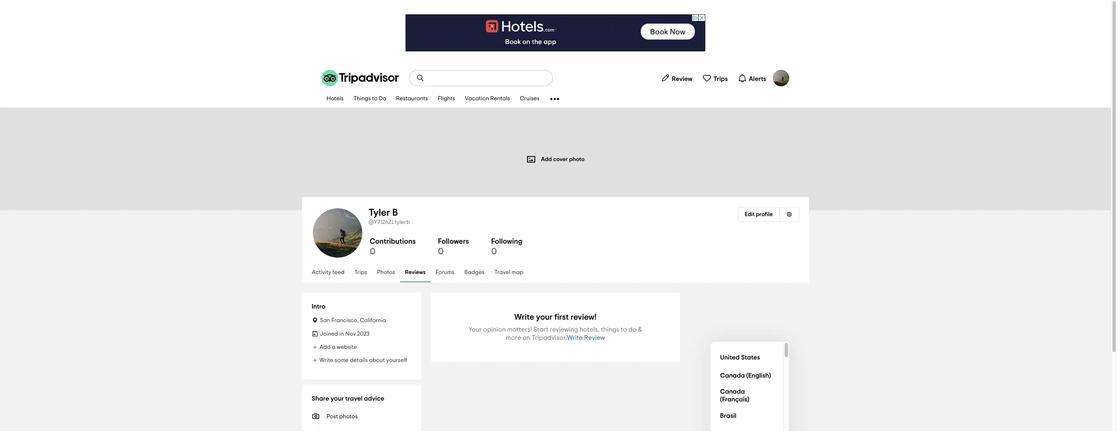 Task type: vqa. For each thing, say whether or not it's contained in the screenshot.
the Francisco,
yes



Task type: locate. For each thing, give the bounding box(es) containing it.
first
[[554, 314, 569, 322]]

on
[[523, 335, 530, 342]]

edit
[[745, 212, 755, 218]]

0 vertical spatial add
[[541, 157, 552, 162]]

restaurants link
[[391, 91, 433, 108]]

website
[[337, 345, 357, 351]]

about
[[369, 358, 385, 364]]

0 inside contributions 0
[[370, 247, 375, 257]]

cover
[[553, 157, 568, 162]]

canada up (français)
[[720, 389, 745, 396]]

your left travel at the bottom left of page
[[331, 396, 344, 403]]

san francisco, california
[[320, 318, 386, 324]]

2 vertical spatial write
[[320, 358, 333, 364]]

opinion
[[483, 327, 506, 334]]

add a website link
[[312, 345, 357, 351]]

write down reviewing
[[567, 335, 583, 342]]

1 horizontal spatial 0
[[438, 247, 444, 257]]

profile picture image
[[773, 70, 789, 86]]

1 horizontal spatial trips
[[713, 76, 728, 82]]

advertisement region
[[406, 14, 705, 51]]

activity
[[312, 270, 331, 276]]

0 vertical spatial trips link
[[699, 70, 731, 86]]

flights link
[[433, 91, 460, 108]]

0 vertical spatial trips
[[713, 76, 728, 82]]

1 vertical spatial canada
[[720, 389, 745, 396]]

trips left alerts link
[[713, 76, 728, 82]]

1 vertical spatial your
[[331, 396, 344, 403]]

0 horizontal spatial trips link
[[350, 264, 372, 283]]

0 horizontal spatial 0
[[370, 247, 375, 257]]

write down 'a' at the left bottom
[[320, 358, 333, 364]]

california
[[360, 318, 386, 324]]

your for share
[[331, 396, 344, 403]]

0 horizontal spatial add
[[320, 345, 331, 351]]

0 horizontal spatial write
[[320, 358, 333, 364]]

write inside 'button'
[[567, 335, 583, 342]]

trips link left alerts link
[[699, 70, 731, 86]]

write review button
[[567, 334, 605, 343]]

1 horizontal spatial your
[[536, 314, 553, 322]]

your opinion matters! start reviewing hotels, things to do & more on tripadvisor.
[[469, 327, 642, 342]]

write review
[[567, 335, 605, 342]]

1 canada from the top
[[720, 373, 745, 379]]

do
[[379, 96, 386, 102]]

0 horizontal spatial to
[[372, 96, 378, 102]]

write some details about yourself
[[320, 358, 407, 364]]

your up "start"
[[536, 314, 553, 322]]

0 vertical spatial review
[[672, 76, 692, 82]]

joined in nov 2023
[[320, 332, 370, 338]]

1 horizontal spatial write
[[514, 314, 534, 322]]

0 vertical spatial write
[[514, 314, 534, 322]]

trips right feed
[[355, 270, 367, 276]]

2 canada from the top
[[720, 389, 745, 396]]

post
[[327, 415, 338, 420]]

trips link right feed
[[350, 264, 372, 283]]

&
[[638, 327, 642, 334]]

activity feed
[[312, 270, 345, 276]]

activity feed link
[[307, 264, 350, 283]]

in
[[339, 332, 344, 338]]

1 vertical spatial trips link
[[350, 264, 372, 283]]

post photos button
[[312, 412, 411, 422]]

add
[[541, 157, 552, 162], [320, 345, 331, 351]]

1 vertical spatial to
[[621, 327, 627, 334]]

canada (english)
[[720, 373, 771, 379]]

1 vertical spatial trips
[[355, 270, 367, 276]]

1 vertical spatial review
[[584, 335, 605, 342]]

united states
[[720, 355, 760, 361]]

write for write your first review!
[[514, 314, 534, 322]]

canada
[[720, 373, 745, 379], [720, 389, 745, 396]]

0 inside following 0
[[491, 247, 497, 257]]

edit profile
[[745, 212, 773, 218]]

canada down united
[[720, 373, 745, 379]]

2 horizontal spatial write
[[567, 335, 583, 342]]

united states link
[[717, 349, 777, 367]]

0 inside followers 0
[[438, 247, 444, 257]]

intro
[[312, 304, 325, 310]]

add left 'a' at the left bottom
[[320, 345, 331, 351]]

0
[[370, 247, 375, 257], [438, 247, 444, 257], [491, 247, 497, 257]]

hotels
[[327, 96, 344, 102]]

add for add a website
[[320, 345, 331, 351]]

0 down following
[[491, 247, 497, 257]]

write for write review
[[567, 335, 583, 342]]

0 horizontal spatial your
[[331, 396, 344, 403]]

badges link
[[459, 264, 489, 283]]

tyler
[[369, 208, 390, 218]]

menu
[[710, 343, 789, 432]]

hotels link
[[322, 91, 348, 108]]

1 vertical spatial add
[[320, 345, 331, 351]]

united
[[720, 355, 740, 361]]

map
[[512, 270, 523, 276]]

reviewing
[[550, 327, 578, 334]]

2 horizontal spatial 0
[[491, 247, 497, 257]]

1 horizontal spatial to
[[621, 327, 627, 334]]

0 vertical spatial your
[[536, 314, 553, 322]]

review
[[672, 76, 692, 82], [584, 335, 605, 342]]

travel
[[345, 396, 362, 403]]

matters!
[[507, 327, 532, 334]]

contributions 0
[[370, 238, 416, 257]]

write your first review!
[[514, 314, 597, 322]]

trips link
[[699, 70, 731, 86], [350, 264, 372, 283]]

advice
[[364, 396, 384, 403]]

3 0 from the left
[[491, 247, 497, 257]]

edit profile button
[[738, 208, 779, 222]]

tripadvisor image
[[322, 70, 399, 86]]

photo
[[569, 157, 585, 162]]

1 horizontal spatial trips link
[[699, 70, 731, 86]]

photos
[[377, 270, 395, 276]]

0 down followers
[[438, 247, 444, 257]]

review link
[[657, 70, 696, 86]]

to
[[372, 96, 378, 102], [621, 327, 627, 334]]

1 0 from the left
[[370, 247, 375, 257]]

trips
[[713, 76, 728, 82], [355, 270, 367, 276]]

1 horizontal spatial add
[[541, 157, 552, 162]]

review!
[[571, 314, 597, 322]]

trips link for photos link
[[350, 264, 372, 283]]

trips link for alerts link
[[699, 70, 731, 86]]

joined
[[320, 332, 338, 338]]

following
[[491, 238, 522, 246]]

things to do link
[[348, 91, 391, 108]]

add left cover
[[541, 157, 552, 162]]

0 vertical spatial canada
[[720, 373, 745, 379]]

tripadvisor.
[[532, 335, 567, 342]]

write
[[514, 314, 534, 322], [567, 335, 583, 342], [320, 358, 333, 364]]

1 vertical spatial write
[[567, 335, 583, 342]]

edit profile link
[[738, 208, 779, 222]]

0 for followers 0
[[438, 247, 444, 257]]

vacation
[[465, 96, 489, 102]]

1 horizontal spatial review
[[672, 76, 692, 82]]

0 horizontal spatial review
[[584, 335, 605, 342]]

2023
[[357, 332, 370, 338]]

write up matters!
[[514, 314, 534, 322]]

share your travel advice
[[312, 396, 384, 403]]

2 0 from the left
[[438, 247, 444, 257]]

your
[[536, 314, 553, 322], [331, 396, 344, 403]]

alerts link
[[734, 70, 770, 86]]

canada inside the canada (français)
[[720, 389, 745, 396]]

feed
[[332, 270, 345, 276]]

None search field
[[410, 71, 552, 86]]

yourself
[[386, 358, 407, 364]]

0 vertical spatial to
[[372, 96, 378, 102]]

canada inside "link"
[[720, 373, 745, 379]]

0 down contributions
[[370, 247, 375, 257]]

rentals
[[490, 96, 510, 102]]

write for write some details about yourself
[[320, 358, 333, 364]]

followers
[[438, 238, 469, 246]]



Task type: describe. For each thing, give the bounding box(es) containing it.
menu containing united states
[[710, 343, 789, 432]]

cruises
[[520, 96, 539, 102]]

(français)
[[720, 397, 749, 403]]

things to do
[[353, 96, 386, 102]]

b
[[392, 208, 398, 218]]

tyler b y7126zltylerb
[[369, 208, 410, 226]]

0 for contributions 0
[[370, 247, 375, 257]]

forums link
[[431, 264, 459, 283]]

brasil
[[720, 413, 736, 420]]

y7126zltylerb
[[374, 220, 410, 226]]

canada for canada (english)
[[720, 373, 745, 379]]

photos
[[339, 415, 358, 420]]

some
[[335, 358, 349, 364]]

(english)
[[746, 373, 771, 379]]

do
[[628, 327, 637, 334]]

alerts
[[749, 76, 766, 82]]

photos link
[[372, 264, 400, 283]]

canada (français)
[[720, 389, 749, 403]]

francisco,
[[331, 318, 359, 324]]

share
[[312, 396, 329, 403]]

things
[[353, 96, 371, 102]]

forums
[[435, 270, 454, 276]]

travel map
[[494, 270, 523, 276]]

start
[[533, 327, 548, 334]]

add a website
[[320, 345, 357, 351]]

followers 0
[[438, 238, 469, 257]]

contributions
[[370, 238, 416, 246]]

badges
[[464, 270, 485, 276]]

a
[[332, 345, 336, 351]]

vacation rentals link
[[460, 91, 515, 108]]

reviews
[[405, 270, 426, 276]]

travel
[[494, 270, 510, 276]]

following 0
[[491, 238, 522, 257]]

to inside your opinion matters! start reviewing hotels, things to do & more on tripadvisor.
[[621, 327, 627, 334]]

restaurants
[[396, 96, 428, 102]]

review inside write review 'button'
[[584, 335, 605, 342]]

canada (français) link
[[717, 385, 777, 408]]

things
[[601, 327, 619, 334]]

flights
[[438, 96, 455, 102]]

reviews link
[[400, 264, 431, 283]]

hotels,
[[580, 327, 600, 334]]

add for add cover photo
[[541, 157, 552, 162]]

brasil link
[[717, 408, 777, 426]]

canada (english) link
[[717, 367, 777, 385]]

cruises link
[[515, 91, 544, 108]]

travel map link
[[489, 264, 528, 283]]

canada for canada (français)
[[720, 389, 745, 396]]

states
[[741, 355, 760, 361]]

san
[[320, 318, 330, 324]]

add cover photo
[[541, 157, 585, 162]]

search image
[[416, 74, 424, 82]]

vacation rentals
[[465, 96, 510, 102]]

review inside review link
[[672, 76, 692, 82]]

details
[[350, 358, 368, 364]]

your
[[469, 327, 482, 334]]

post photos
[[327, 415, 358, 420]]

your for write
[[536, 314, 553, 322]]

more
[[506, 335, 521, 342]]

0 for following 0
[[491, 247, 497, 257]]

0 horizontal spatial trips
[[355, 270, 367, 276]]

profile
[[756, 212, 773, 218]]



